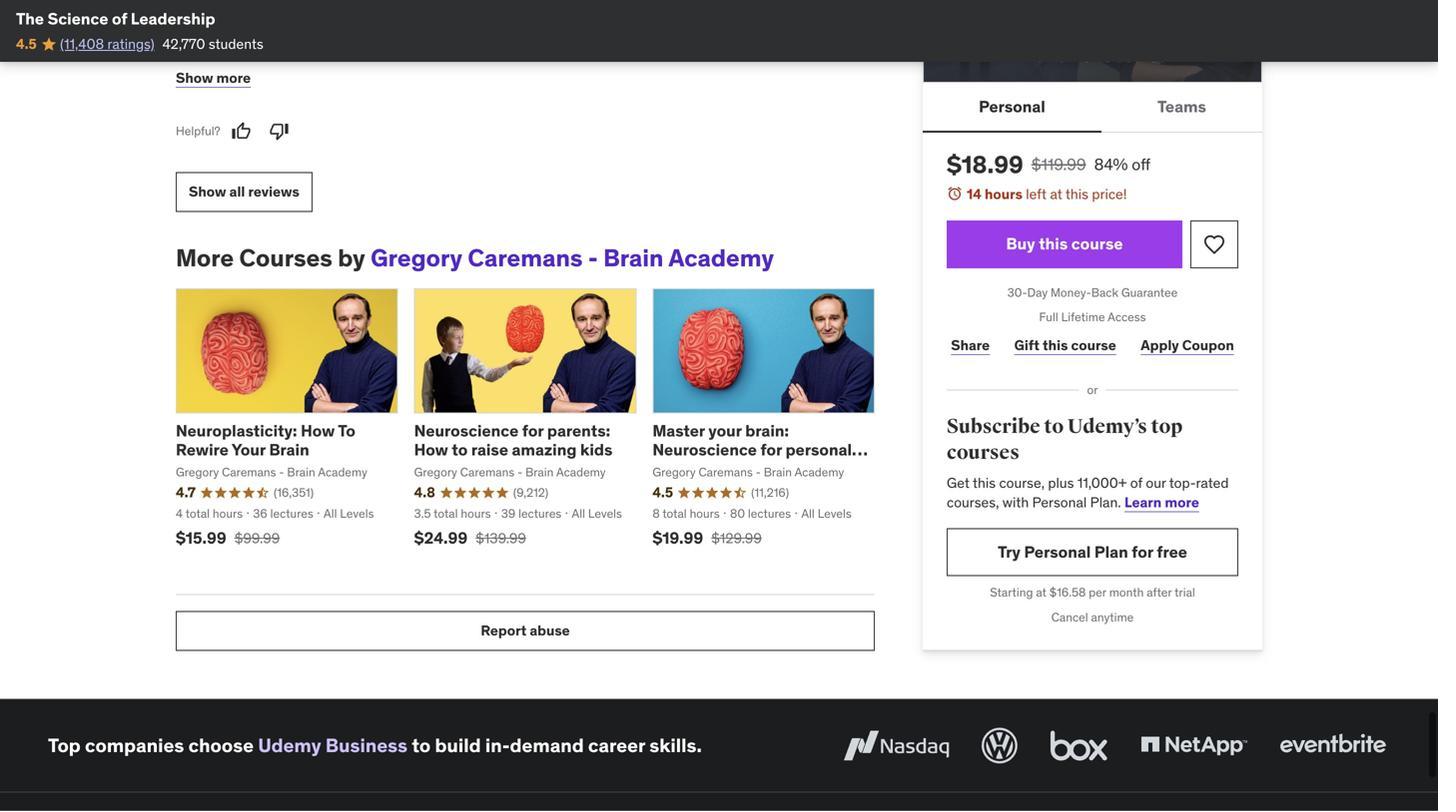 Task type: vqa. For each thing, say whether or not it's contained in the screenshot.


Task type: describe. For each thing, give the bounding box(es) containing it.
master
[[652, 421, 705, 441]]

business
[[325, 734, 408, 758]]

your
[[232, 440, 266, 461]]

0 horizontal spatial to
[[412, 734, 431, 758]]

skills.
[[649, 734, 702, 758]]

anytime
[[1091, 610, 1134, 626]]

4.8
[[414, 484, 435, 502]]

master your brain: neuroscience for personal development link
[[652, 421, 868, 480]]

neuroplasticity: how to rewire your brain link
[[176, 421, 355, 461]]

top-
[[1169, 474, 1196, 492]]

42,770 students
[[162, 35, 264, 53]]

all levels for master your brain: neuroscience for personal development
[[801, 506, 852, 522]]

$19.99 $129.99
[[652, 528, 762, 549]]

gregory inside "neuroplasticity: how to rewire your brain gregory caremans - brain academy"
[[176, 465, 219, 480]]

hours right 14
[[985, 185, 1023, 203]]

$139.99
[[476, 530, 526, 548]]

plan.
[[1090, 494, 1121, 512]]

money-
[[1051, 285, 1091, 300]]

(11,216)
[[751, 485, 789, 501]]

raise
[[471, 440, 508, 461]]

all levels for neuroscience for parents: how to raise amazing kids
[[572, 506, 622, 522]]

$99.99
[[234, 530, 280, 548]]

neuroscience inside neuroscience for parents: how to raise amazing kids gregory caremans - brain academy
[[414, 421, 519, 441]]

buy this course
[[1006, 234, 1123, 254]]

total for $15.99
[[185, 506, 210, 522]]

get this course, plus 11,000+ of our top-rated courses, with personal plan.
[[947, 474, 1229, 512]]

hours for master your brain: neuroscience for personal development
[[690, 506, 720, 522]]

gregory inside neuroscience for parents: how to raise amazing kids gregory caremans - brain academy
[[414, 465, 457, 480]]

(16,351)
[[274, 485, 314, 501]]

try personal plan for free link
[[947, 529, 1238, 577]]

udemy's
[[1067, 415, 1147, 440]]

try personal plan for free
[[998, 542, 1187, 563]]

11216 reviews element
[[751, 485, 789, 502]]

build
[[435, 734, 481, 758]]

personal button
[[923, 83, 1101, 131]]

levels for neuroscience for parents: how to raise amazing kids
[[588, 506, 622, 522]]

plan
[[1094, 542, 1128, 563]]

more
[[176, 243, 234, 273]]

gift
[[1014, 337, 1039, 354]]

our
[[1146, 474, 1166, 492]]

at inside starting at $16.58 per month after trial cancel anytime
[[1036, 585, 1046, 601]]

caremans inside "neuroplasticity: how to rewire your brain gregory caremans - brain academy"
[[222, 465, 276, 480]]

learn
[[1125, 494, 1162, 512]]

4.5 for (11,408 ratings)
[[16, 35, 37, 53]]

preview
[[1018, 46, 1079, 66]]

lifetime
[[1061, 310, 1105, 325]]

report abuse
[[481, 622, 570, 640]]

companies
[[85, 734, 184, 758]]

hours for neuroplasticity: how to rewire your brain
[[213, 506, 243, 522]]

this for preview
[[1083, 46, 1112, 66]]

all levels for neuroplasticity: how to rewire your brain
[[324, 506, 374, 522]]

report abuse button
[[176, 611, 875, 651]]

$18.99
[[947, 150, 1023, 180]]

0 horizontal spatial of
[[112, 8, 127, 29]]

top
[[1151, 415, 1183, 440]]

students
[[209, 35, 264, 53]]

- inside neuroscience for parents: how to raise amazing kids gregory caremans - brain academy
[[517, 465, 522, 480]]

lectures for caremans
[[270, 506, 313, 522]]

all for kids
[[572, 506, 585, 522]]

price!
[[1092, 185, 1127, 203]]

gift this course link
[[1010, 326, 1121, 366]]

trial
[[1174, 585, 1195, 601]]

course,
[[999, 474, 1045, 492]]

neuroplasticity: how to rewire your brain gregory caremans - brain academy
[[176, 421, 367, 480]]

4.7
[[176, 484, 196, 502]]

your
[[708, 421, 742, 441]]

gregory down master
[[652, 465, 696, 480]]

more courses by gregory caremans - brain academy
[[176, 243, 774, 273]]

month
[[1109, 585, 1144, 601]]

brain inside neuroscience for parents: how to raise amazing kids gregory caremans - brain academy
[[525, 465, 554, 480]]

$15.99
[[176, 528, 226, 549]]

to
[[338, 421, 355, 441]]

rewire
[[176, 440, 229, 461]]

buy this course button
[[947, 220, 1182, 268]]

mark review by carlo a. as unhelpful image
[[269, 121, 289, 141]]

or
[[1087, 382, 1098, 398]]

how inside "neuroplasticity: how to rewire your brain gregory caremans - brain academy"
[[301, 421, 335, 441]]

lectures for kids
[[518, 506, 562, 522]]

8 total hours
[[652, 506, 720, 522]]

get
[[947, 474, 970, 492]]

11,000+
[[1077, 474, 1127, 492]]

39 lectures
[[501, 506, 562, 522]]

try
[[998, 542, 1021, 563]]

buy
[[1006, 234, 1035, 254]]

gift this course
[[1014, 337, 1116, 354]]

personal inside get this course, plus 11,000+ of our top-rated courses, with personal plan.
[[1032, 494, 1087, 512]]

3.5 total hours
[[414, 506, 491, 522]]

(9,212)
[[513, 485, 548, 501]]

$119.99
[[1031, 154, 1086, 175]]

per
[[1089, 585, 1106, 601]]

$24.99
[[414, 528, 468, 549]]

neuroscience for parents: how to raise amazing kids link
[[414, 421, 613, 461]]

show more
[[176, 69, 251, 87]]

left
[[1026, 185, 1047, 203]]

36 lectures
[[253, 506, 313, 522]]

this left 'price!'
[[1065, 185, 1089, 203]]

amazing
[[512, 440, 577, 461]]



Task type: locate. For each thing, give the bounding box(es) containing it.
0 vertical spatial 4.5
[[16, 35, 37, 53]]

all levels left 8
[[572, 506, 622, 522]]

1 vertical spatial show
[[189, 183, 226, 201]]

0 vertical spatial more
[[216, 69, 251, 87]]

80 lectures
[[730, 506, 791, 522]]

2 horizontal spatial for
[[1132, 542, 1153, 563]]

the
[[16, 8, 44, 29]]

show for show more
[[176, 69, 213, 87]]

career
[[588, 734, 645, 758]]

lectures down 16351 reviews 'element'
[[270, 506, 313, 522]]

coupon
[[1182, 337, 1234, 354]]

2 all levels from the left
[[572, 506, 622, 522]]

full
[[1039, 310, 1058, 325]]

42,770
[[162, 35, 205, 53]]

to left build
[[412, 734, 431, 758]]

levels left 8
[[588, 506, 622, 522]]

more for show more
[[216, 69, 251, 87]]

to left the 'raise'
[[452, 440, 468, 461]]

courses
[[947, 441, 1020, 465]]

starting
[[990, 585, 1033, 601]]

plus
[[1048, 474, 1074, 492]]

course up back
[[1071, 234, 1123, 254]]

2 vertical spatial personal
[[1024, 542, 1091, 563]]

total for $19.99
[[662, 506, 687, 522]]

1 vertical spatial course
[[1071, 234, 1123, 254]]

2 levels from the left
[[588, 506, 622, 522]]

personal down preview
[[979, 96, 1045, 117]]

of left our
[[1130, 474, 1142, 492]]

4.5
[[16, 35, 37, 53], [652, 484, 673, 502]]

learn more link
[[1125, 494, 1199, 512]]

0 horizontal spatial 4.5
[[16, 35, 37, 53]]

teams button
[[1101, 83, 1262, 131]]

show down 42,770
[[176, 69, 213, 87]]

2 horizontal spatial total
[[662, 506, 687, 522]]

levels for master your brain: neuroscience for personal development
[[818, 506, 852, 522]]

personal down 'plus'
[[1032, 494, 1087, 512]]

more for learn more
[[1165, 494, 1199, 512]]

all for caremans
[[324, 506, 337, 522]]

more
[[216, 69, 251, 87], [1165, 494, 1199, 512]]

16351 reviews element
[[274, 485, 314, 502]]

parents:
[[547, 421, 610, 441]]

total right 3.5
[[434, 506, 458, 522]]

learn more
[[1125, 494, 1199, 512]]

1 horizontal spatial neuroscience
[[652, 440, 757, 461]]

guarantee
[[1121, 285, 1178, 300]]

with
[[1002, 494, 1029, 512]]

caremans
[[468, 243, 583, 273], [222, 465, 276, 480], [460, 465, 514, 480], [699, 465, 753, 480]]

by
[[338, 243, 365, 273]]

personal
[[786, 440, 852, 461]]

demand
[[510, 734, 584, 758]]

1 vertical spatial more
[[1165, 494, 1199, 512]]

nasdaq image
[[839, 724, 954, 768]]

for inside 'master your brain: neuroscience for personal development'
[[760, 440, 782, 461]]

neuroscience up 4.8
[[414, 421, 519, 441]]

show inside show all reviews "button"
[[189, 183, 226, 201]]

this right gift
[[1043, 337, 1068, 354]]

back
[[1091, 285, 1118, 300]]

4.5 down the
[[16, 35, 37, 53]]

course for preview this course
[[1115, 46, 1167, 66]]

levels down the personal
[[818, 506, 852, 522]]

this for get
[[973, 474, 996, 492]]

9212 reviews element
[[513, 485, 548, 502]]

1 vertical spatial 4.5
[[652, 484, 673, 502]]

this right buy
[[1039, 234, 1068, 254]]

this inside get this course, plus 11,000+ of our top-rated courses, with personal plan.
[[973, 474, 996, 492]]

of up ratings)
[[112, 8, 127, 29]]

top companies choose udemy business to build in-demand career skills.
[[48, 734, 702, 758]]

1 horizontal spatial lectures
[[518, 506, 562, 522]]

- inside "neuroplasticity: how to rewire your brain gregory caremans - brain academy"
[[279, 465, 284, 480]]

course down the lifetime
[[1071, 337, 1116, 354]]

lectures
[[270, 506, 313, 522], [518, 506, 562, 522], [748, 506, 791, 522]]

0 horizontal spatial all levels
[[324, 506, 374, 522]]

hours for neuroscience for parents: how to raise amazing kids
[[461, 506, 491, 522]]

brain:
[[745, 421, 789, 441]]

lectures down 9212 reviews 'element'
[[518, 506, 562, 522]]

all levels down the personal
[[801, 506, 852, 522]]

how inside neuroscience for parents: how to raise amazing kids gregory caremans - brain academy
[[414, 440, 448, 461]]

2 all from the left
[[572, 506, 585, 522]]

eventbrite image
[[1275, 724, 1390, 768]]

1 levels from the left
[[340, 506, 374, 522]]

39
[[501, 506, 515, 522]]

gregory down rewire
[[176, 465, 219, 480]]

0 vertical spatial personal
[[979, 96, 1045, 117]]

total right 4
[[185, 506, 210, 522]]

rated
[[1196, 474, 1229, 492]]

for inside neuroscience for parents: how to raise amazing kids gregory caremans - brain academy
[[522, 421, 544, 441]]

course
[[1115, 46, 1167, 66], [1071, 234, 1123, 254], [1071, 337, 1116, 354]]

personal
[[979, 96, 1045, 117], [1032, 494, 1087, 512], [1024, 542, 1091, 563]]

personal up the $16.58
[[1024, 542, 1091, 563]]

1 vertical spatial personal
[[1032, 494, 1087, 512]]

1 lectures from the left
[[270, 506, 313, 522]]

more down students
[[216, 69, 251, 87]]

all right 80 lectures
[[801, 506, 815, 522]]

1 horizontal spatial total
[[434, 506, 458, 522]]

for left parents:
[[522, 421, 544, 441]]

4
[[176, 506, 183, 522]]

gregory up 4.8
[[414, 465, 457, 480]]

course up teams
[[1115, 46, 1167, 66]]

total
[[185, 506, 210, 522], [434, 506, 458, 522], [662, 506, 687, 522]]

hours up $19.99 $129.99
[[690, 506, 720, 522]]

mark review by carlo a. as helpful image
[[231, 121, 251, 141]]

all right 39 lectures
[[572, 506, 585, 522]]

levels left 3.5
[[340, 506, 374, 522]]

(11,408 ratings)
[[60, 35, 154, 53]]

this inside preview this course button
[[1083, 46, 1112, 66]]

this right preview
[[1083, 46, 1112, 66]]

to inside neuroscience for parents: how to raise amazing kids gregory caremans - brain academy
[[452, 440, 468, 461]]

1 horizontal spatial 4.5
[[652, 484, 673, 502]]

this for buy
[[1039, 234, 1068, 254]]

preview this course
[[1018, 46, 1167, 66]]

$16.58
[[1049, 585, 1086, 601]]

reviews
[[248, 183, 299, 201]]

show more button
[[176, 58, 251, 98]]

more down top-
[[1165, 494, 1199, 512]]

for inside "link"
[[1132, 542, 1153, 563]]

4.5 for (11,216)
[[652, 484, 673, 502]]

netapp image
[[1136, 724, 1251, 768]]

tab list containing personal
[[923, 83, 1262, 133]]

1 horizontal spatial to
[[452, 440, 468, 461]]

3 total from the left
[[662, 506, 687, 522]]

hours up $24.99 $139.99
[[461, 506, 491, 522]]

1 vertical spatial at
[[1036, 585, 1046, 601]]

show for show all reviews
[[189, 183, 226, 201]]

0 horizontal spatial all
[[324, 506, 337, 522]]

course for gift this course
[[1071, 337, 1116, 354]]

abuse
[[530, 622, 570, 640]]

apply coupon
[[1141, 337, 1234, 354]]

access
[[1108, 310, 1146, 325]]

0 vertical spatial of
[[112, 8, 127, 29]]

to left udemy's
[[1044, 415, 1064, 440]]

2 horizontal spatial to
[[1044, 415, 1064, 440]]

3 levels from the left
[[818, 506, 852, 522]]

academy inside "neuroplasticity: how to rewire your brain gregory caremans - brain academy"
[[318, 465, 367, 480]]

this inside gift this course link
[[1043, 337, 1068, 354]]

1 all levels from the left
[[324, 506, 374, 522]]

at
[[1050, 185, 1062, 203], [1036, 585, 1046, 601]]

1 horizontal spatial of
[[1130, 474, 1142, 492]]

$18.99 $119.99 84% off
[[947, 150, 1151, 180]]

neuroscience up the gregory caremans - brain academy
[[652, 440, 757, 461]]

gregory
[[371, 243, 462, 273], [176, 465, 219, 480], [414, 465, 457, 480], [652, 465, 696, 480]]

top
[[48, 734, 81, 758]]

at left the $16.58
[[1036, 585, 1046, 601]]

0 horizontal spatial total
[[185, 506, 210, 522]]

share
[[951, 337, 990, 354]]

1 horizontal spatial levels
[[588, 506, 622, 522]]

0 vertical spatial at
[[1050, 185, 1062, 203]]

total right 8
[[662, 506, 687, 522]]

0 vertical spatial show
[[176, 69, 213, 87]]

caremans inside neuroscience for parents: how to raise amazing kids gregory caremans - brain academy
[[460, 465, 514, 480]]

3 lectures from the left
[[748, 506, 791, 522]]

apply coupon button
[[1136, 326, 1238, 366]]

neuroscience for parents: how to raise amazing kids gregory caremans - brain academy
[[414, 421, 613, 480]]

1 horizontal spatial for
[[760, 440, 782, 461]]

total for $24.99
[[434, 506, 458, 522]]

gregory right by
[[371, 243, 462, 273]]

teams
[[1157, 96, 1206, 117]]

subscribe to udemy's top courses
[[947, 415, 1183, 465]]

4.5 up 8
[[652, 484, 673, 502]]

in-
[[485, 734, 510, 758]]

30-
[[1007, 285, 1027, 300]]

leadership
[[131, 8, 215, 29]]

report
[[481, 622, 527, 640]]

lectures down 11216 reviews element
[[748, 506, 791, 522]]

tab list
[[923, 83, 1262, 133]]

for up the gregory caremans - brain academy
[[760, 440, 782, 461]]

36
[[253, 506, 267, 522]]

2 vertical spatial course
[[1071, 337, 1116, 354]]

2 total from the left
[[434, 506, 458, 522]]

master your brain: neuroscience for personal development
[[652, 421, 852, 480]]

for left "free"
[[1132, 542, 1153, 563]]

to inside subscribe to udemy's top courses
[[1044, 415, 1064, 440]]

all levels right the 36 lectures
[[324, 506, 374, 522]]

3 all levels from the left
[[801, 506, 852, 522]]

2 horizontal spatial lectures
[[748, 506, 791, 522]]

of inside get this course, plus 11,000+ of our top-rated courses, with personal plan.
[[1130, 474, 1142, 492]]

1 total from the left
[[185, 506, 210, 522]]

show all reviews button
[[176, 172, 312, 212]]

apply
[[1141, 337, 1179, 354]]

0 horizontal spatial at
[[1036, 585, 1046, 601]]

show inside show more button
[[176, 69, 213, 87]]

more inside show more button
[[216, 69, 251, 87]]

0 horizontal spatial levels
[[340, 506, 374, 522]]

2 horizontal spatial levels
[[818, 506, 852, 522]]

2 lectures from the left
[[518, 506, 562, 522]]

this up courses,
[[973, 474, 996, 492]]

this for gift
[[1043, 337, 1068, 354]]

$129.99
[[711, 530, 762, 548]]

courses,
[[947, 494, 999, 512]]

1 all from the left
[[324, 506, 337, 522]]

personal inside "link"
[[1024, 542, 1091, 563]]

helpful?
[[176, 123, 220, 139]]

alarm image
[[947, 186, 963, 202]]

share button
[[947, 326, 994, 366]]

1 horizontal spatial how
[[414, 440, 448, 461]]

development
[[652, 459, 753, 480]]

gregory caremans - brain academy
[[652, 465, 844, 480]]

1 horizontal spatial all levels
[[572, 506, 622, 522]]

0 horizontal spatial lectures
[[270, 506, 313, 522]]

$19.99
[[652, 528, 703, 549]]

0 horizontal spatial neuroscience
[[414, 421, 519, 441]]

show left all
[[189, 183, 226, 201]]

2 horizontal spatial all
[[801, 506, 815, 522]]

how left to
[[301, 421, 335, 441]]

wishlist image
[[1202, 232, 1226, 256]]

30-day money-back guarantee full lifetime access
[[1007, 285, 1178, 325]]

1 horizontal spatial all
[[572, 506, 585, 522]]

0 vertical spatial course
[[1115, 46, 1167, 66]]

0 horizontal spatial for
[[522, 421, 544, 441]]

8
[[652, 506, 660, 522]]

how up 4.8
[[414, 440, 448, 461]]

free
[[1157, 542, 1187, 563]]

1 horizontal spatial at
[[1050, 185, 1062, 203]]

box image
[[1046, 724, 1112, 768]]

this inside buy this course button
[[1039, 234, 1068, 254]]

3 all from the left
[[801, 506, 815, 522]]

80
[[730, 506, 745, 522]]

hours up the $15.99 $99.99
[[213, 506, 243, 522]]

neuroscience inside 'master your brain: neuroscience for personal development'
[[652, 440, 757, 461]]

volkswagen image
[[978, 724, 1022, 768]]

levels for neuroplasticity: how to rewire your brain
[[340, 506, 374, 522]]

at right left
[[1050, 185, 1062, 203]]

all levels
[[324, 506, 374, 522], [572, 506, 622, 522], [801, 506, 852, 522]]

all right the 36 lectures
[[324, 506, 337, 522]]

the science of leadership
[[16, 8, 215, 29]]

academy inside neuroscience for parents: how to raise amazing kids gregory caremans - brain academy
[[556, 465, 606, 480]]

course for buy this course
[[1071, 234, 1123, 254]]

personal inside button
[[979, 96, 1045, 117]]

1 horizontal spatial more
[[1165, 494, 1199, 512]]

0 horizontal spatial how
[[301, 421, 335, 441]]

84%
[[1094, 154, 1128, 175]]

0 horizontal spatial more
[[216, 69, 251, 87]]

1 vertical spatial of
[[1130, 474, 1142, 492]]

2 horizontal spatial all levels
[[801, 506, 852, 522]]



